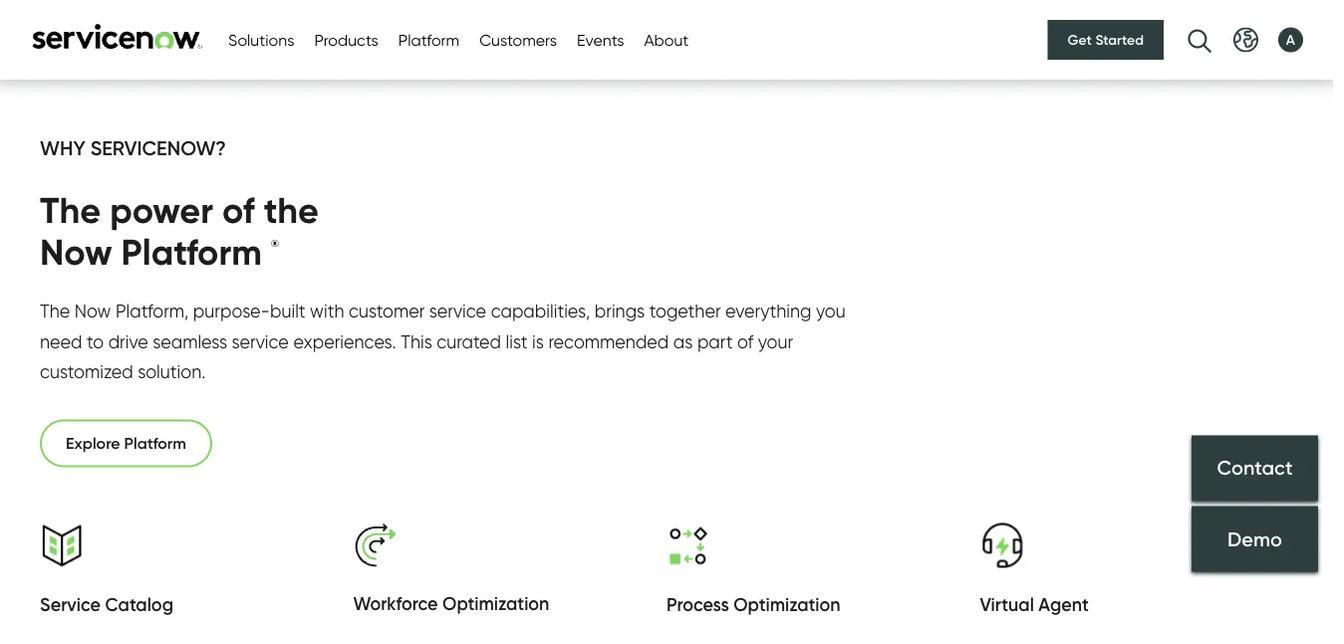 Task type: locate. For each thing, give the bounding box(es) containing it.
of left your
[[737, 331, 754, 353]]

the
[[40, 188, 101, 233], [40, 301, 70, 323]]

®
[[271, 237, 279, 250]]

of
[[222, 188, 255, 233], [737, 331, 754, 353]]

contact
[[1163, 26, 1224, 46], [1217, 456, 1293, 480]]

0 horizontal spatial of
[[222, 188, 255, 233]]

customers right events
[[626, 25, 704, 44]]

why servicenow?
[[40, 137, 226, 161]]

service catalog link
[[40, 524, 343, 623]]

now up to on the bottom left
[[75, 301, 111, 323]]

process
[[667, 595, 729, 617]]

contact sales link
[[1137, 12, 1293, 60]]

solutions left products popup button at the left top of the page
[[228, 30, 294, 49]]

customers
[[626, 25, 704, 44], [479, 30, 557, 49]]

built
[[270, 301, 306, 323]]

1 vertical spatial now
[[75, 301, 111, 323]]

0 horizontal spatial products
[[314, 30, 378, 49]]

1 horizontal spatial service
[[429, 301, 486, 323]]

0 vertical spatial of
[[222, 188, 255, 233]]

recommended
[[548, 331, 669, 353]]

now
[[40, 231, 112, 275], [75, 301, 111, 323]]

0 horizontal spatial optimization
[[442, 594, 549, 616]]

workforce
[[353, 594, 438, 616]]

0 vertical spatial the
[[40, 188, 101, 233]]

virtual
[[980, 595, 1034, 617]]

1 horizontal spatial customers
[[626, 25, 704, 44]]

customer experience
[[40, 22, 256, 50]]

products
[[430, 25, 494, 44], [314, 30, 378, 49]]

0 horizontal spatial service
[[232, 331, 289, 353]]

workforce optimization link
[[353, 524, 657, 623]]

platform right the explore on the left bottom of the page
[[124, 434, 186, 454]]

everything
[[725, 301, 812, 323]]

contact inside contact link
[[1217, 456, 1293, 480]]

customers left events
[[479, 30, 557, 49]]

1 horizontal spatial optimization
[[734, 595, 841, 617]]

the now platform, purpose-built with customer service capabilities, brings together everything you need to drive seamless service experiences. this curated list is recommended as part of your customized solution.
[[40, 301, 846, 384]]

platform,
[[116, 301, 189, 323]]

0 vertical spatial service
[[429, 301, 486, 323]]

platform link
[[529, 0, 591, 75]]

1 horizontal spatial products
[[430, 25, 494, 44]]

solutions link
[[328, 0, 394, 70]]

2 the from the top
[[40, 301, 70, 323]]

1 horizontal spatial solutions
[[328, 25, 394, 44]]

drive
[[108, 331, 148, 353]]

explore platform
[[66, 434, 186, 454]]

products left platform popup button
[[314, 30, 378, 49]]

0 vertical spatial contact
[[1163, 26, 1224, 46]]

now inside the power of the now platform ®
[[40, 231, 112, 275]]

customers for customers dropdown button
[[479, 30, 557, 49]]

products left platform link
[[430, 25, 494, 44]]

0 vertical spatial now
[[40, 231, 112, 275]]

contact up the demo
[[1217, 456, 1293, 480]]

solutions
[[328, 25, 394, 44], [228, 30, 294, 49]]

contact for contact sales
[[1163, 26, 1224, 46]]

1 vertical spatial of
[[737, 331, 754, 353]]

1 vertical spatial the
[[40, 301, 70, 323]]

contact left sales
[[1163, 26, 1224, 46]]

servicenow image
[[30, 23, 204, 49]]

of left the
[[222, 188, 255, 233]]

the up "need"
[[40, 301, 70, 323]]

as
[[673, 331, 693, 353]]

virtual agent icon image
[[980, 524, 1025, 569]]

1 horizontal spatial of
[[737, 331, 754, 353]]

demo link
[[1192, 507, 1318, 572]]

service catalog icon image
[[40, 524, 85, 569]]

platform inside the power of the now platform ®
[[121, 231, 262, 275]]

customer
[[349, 301, 425, 323]]

solutions for solutions link
[[328, 25, 394, 44]]

is
[[532, 331, 544, 353]]

brings
[[595, 301, 645, 323]]

1 vertical spatial contact
[[1217, 456, 1293, 480]]

platform button
[[398, 28, 460, 52]]

customers for customers link
[[626, 25, 704, 44]]

platform up the platform,
[[121, 231, 262, 275]]

of inside the power of the now platform ®
[[222, 188, 255, 233]]

service down the built
[[232, 331, 289, 353]]

process optimization link
[[667, 524, 970, 623]]

optimization
[[442, 594, 549, 616], [734, 595, 841, 617]]

customer
[[40, 22, 138, 50]]

0 horizontal spatial customers
[[479, 30, 557, 49]]

service
[[40, 595, 101, 617]]

contact link
[[1192, 436, 1318, 502]]

products for products link
[[430, 25, 494, 44]]

1 the from the top
[[40, 188, 101, 233]]

your
[[758, 331, 793, 353]]

solutions for solutions popup button
[[228, 30, 294, 49]]

curated
[[437, 331, 501, 353]]

platform right products link
[[529, 25, 591, 44]]

customers button
[[479, 28, 557, 52]]

why
[[40, 137, 85, 161]]

the inside the power of the now platform ®
[[40, 188, 101, 233]]

contact inside contact sales "link"
[[1163, 26, 1224, 46]]

now up "need"
[[40, 231, 112, 275]]

list
[[506, 331, 528, 353]]

of inside the now platform, purpose-built with customer service capabilities, brings together everything you need to drive seamless service experiences. this curated list is recommended as part of your customized solution.
[[737, 331, 754, 353]]

the down why
[[40, 188, 101, 233]]

0 horizontal spatial solutions
[[228, 30, 294, 49]]

platform
[[529, 25, 591, 44], [398, 30, 460, 49], [121, 231, 262, 275], [124, 434, 186, 454]]

seamless
[[153, 331, 227, 353]]

explore platform link
[[40, 420, 212, 468]]

products for products popup button at the left top of the page
[[314, 30, 378, 49]]

solutions left platform popup button
[[328, 25, 394, 44]]

part
[[697, 331, 733, 353]]

solutions button
[[228, 28, 294, 52]]

service
[[429, 301, 486, 323], [232, 331, 289, 353]]

explore
[[66, 434, 120, 454]]

sales
[[1228, 26, 1268, 46]]

servicenow?
[[90, 137, 226, 161]]

the for power
[[40, 188, 101, 233]]

service up curated
[[429, 301, 486, 323]]

the inside the now platform, purpose-built with customer service capabilities, brings together everything you need to drive seamless service experiences. this curated list is recommended as part of your customized solution.
[[40, 301, 70, 323]]

you
[[816, 301, 846, 323]]



Task type: vqa. For each thing, say whether or not it's contained in the screenshot.
PURPOSE-
yes



Task type: describe. For each thing, give the bounding box(es) containing it.
demo
[[1228, 527, 1282, 552]]

workforce optimization
[[353, 594, 549, 616]]

process optimization icon image
[[667, 524, 711, 569]]

to
[[87, 331, 104, 353]]

solution.
[[138, 362, 206, 384]]

agent
[[1039, 595, 1089, 617]]

the for now
[[40, 301, 70, 323]]

virtual agent link
[[980, 524, 1283, 623]]

need
[[40, 331, 82, 353]]

together
[[649, 301, 721, 323]]

workforce optimization icon image
[[353, 524, 398, 568]]

now inside the now platform, purpose-built with customer service capabilities, brings together everything you need to drive seamless service experiences. this curated list is recommended as part of your customized solution.
[[75, 301, 111, 323]]

about button
[[644, 28, 689, 52]]

optimization for workforce optimization
[[442, 594, 549, 616]]

customers link
[[626, 0, 704, 70]]

products link
[[430, 0, 494, 70]]

catalog
[[105, 595, 173, 617]]

with
[[310, 301, 344, 323]]

get
[[1068, 31, 1092, 48]]

contact sales
[[1163, 26, 1268, 46]]

capabilities,
[[491, 301, 590, 323]]

process optimization
[[667, 595, 841, 617]]

experiences.
[[293, 331, 396, 353]]

optimization for process optimization
[[734, 595, 841, 617]]

1 vertical spatial service
[[232, 331, 289, 353]]

power
[[110, 188, 213, 233]]

service catalog
[[40, 595, 173, 617]]

platform right solutions link
[[398, 30, 460, 49]]

purpose-
[[193, 301, 270, 323]]

get started link
[[1048, 20, 1164, 60]]

contact for contact
[[1217, 456, 1293, 480]]

the power of the now platform ®
[[40, 188, 319, 275]]

about
[[644, 30, 689, 49]]

products button
[[314, 28, 378, 52]]

virtual agent
[[980, 595, 1089, 617]]

the
[[264, 188, 319, 233]]

this
[[401, 331, 432, 353]]

events
[[577, 30, 624, 49]]

customized
[[40, 362, 133, 384]]

started
[[1095, 31, 1144, 48]]

experience
[[144, 22, 256, 50]]

events button
[[577, 28, 624, 52]]

get started
[[1068, 31, 1144, 48]]



